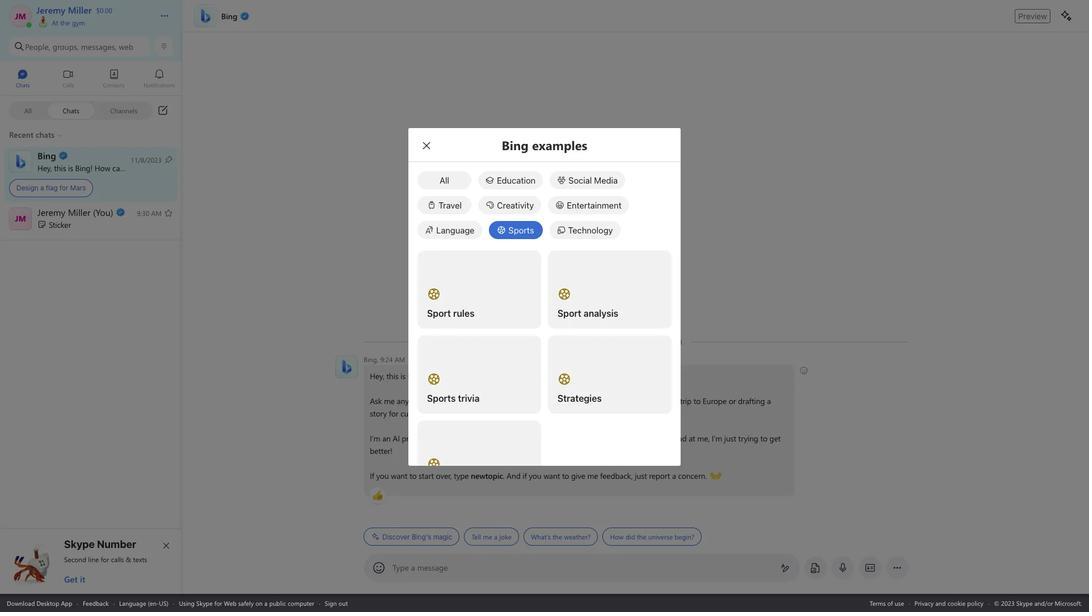 Task type: vqa. For each thing, say whether or not it's contained in the screenshot.
weather?
yes



Task type: locate. For each thing, give the bounding box(es) containing it.
tell
[[472, 533, 481, 542]]

cookie
[[948, 599, 966, 608]]

i'm right the so
[[441, 433, 452, 444]]

just
[[724, 433, 736, 444], [635, 471, 647, 482]]

all up travel
[[440, 175, 449, 185]]

i inside hey, this is bing ! how can i help you today? (smileeyes)
[[459, 371, 461, 382]]

trying
[[738, 433, 758, 444]]

newtopic
[[471, 471, 503, 482]]

1 sport from the left
[[427, 309, 451, 319]]

social
[[569, 175, 592, 185]]

skype right the using
[[196, 599, 213, 608]]

1 vertical spatial language
[[119, 599, 146, 608]]

1 vertical spatial just
[[635, 471, 647, 482]]

public
[[269, 599, 286, 608]]

0 horizontal spatial how
[[95, 163, 110, 173]]

2 vertical spatial i
[[538, 433, 540, 444]]

0 horizontal spatial groups,
[[53, 41, 79, 52]]

me inside tell me a joke button
[[483, 533, 492, 542]]

1 vertical spatial groups,
[[453, 408, 478, 419]]

1 horizontal spatial all
[[440, 175, 449, 185]]

flag
[[46, 184, 58, 192]]

how left the 'did'
[[610, 533, 624, 542]]

get left mad
[[658, 433, 669, 444]]

bing for hey, this is bing ! how can i help you today? (smileeyes)
[[408, 371, 423, 382]]

a
[[40, 184, 44, 192], [767, 396, 771, 407], [672, 471, 676, 482], [494, 533, 498, 542], [411, 563, 415, 573], [264, 599, 268, 608]]

1 vertical spatial today?
[[495, 371, 517, 382]]

0 vertical spatial sports
[[509, 225, 534, 235]]

want inside the ask me any type of question, like finding vegan restaurants in cambridge, itinerary for your trip to europe or drafting a story for curious kids. in groups, remember to mention me with @bing. i'm an ai preview, so i'm still learning. sometimes i might say something weird. don't get mad at me, i'm just trying to get better! if you want to start over, type
[[391, 471, 407, 482]]

0 vertical spatial this
[[54, 163, 66, 173]]

0 horizontal spatial of
[[428, 396, 435, 407]]

0 horizontal spatial all
[[24, 106, 32, 115]]

i'm right me,
[[712, 433, 722, 444]]

! inside hey, this is bing ! how can i help you today? (smileeyes)
[[423, 371, 426, 382]]

how did the universe begin?
[[610, 533, 695, 542]]

this for hey, this is bing ! how can i help you today? (smileeyes)
[[386, 371, 398, 382]]

to down vegan on the left bottom
[[518, 408, 525, 419]]

a right on
[[264, 599, 268, 608]]

to right trying
[[760, 433, 767, 444]]

of up kids.
[[428, 396, 435, 407]]

language down travel
[[436, 225, 475, 235]]

1 vertical spatial skype
[[196, 599, 213, 608]]

9:24
[[380, 355, 393, 364]]

the right what's
[[553, 533, 562, 542]]

2 horizontal spatial i
[[538, 433, 540, 444]]

0 horizontal spatial hey,
[[37, 163, 52, 173]]

0 horizontal spatial want
[[391, 471, 407, 482]]

the for at
[[60, 18, 70, 27]]

1 i'm from the left
[[370, 433, 380, 444]]

web
[[119, 41, 133, 52]]

just left trying
[[724, 433, 736, 444]]

hey, for hey, this is bing ! how can i help you today? (smileeyes)
[[370, 371, 384, 382]]

terms
[[870, 599, 886, 608]]

0 vertical spatial how
[[95, 163, 110, 173]]

sports down creativity
[[509, 225, 534, 235]]

trivia
[[458, 394, 480, 404]]

if
[[370, 471, 374, 482]]

0 horizontal spatial language
[[119, 599, 146, 608]]

me right tell
[[483, 533, 492, 542]]

language left (en-
[[119, 599, 146, 608]]

@bing.
[[587, 408, 611, 419]]

a inside button
[[494, 533, 498, 542]]

it
[[80, 574, 85, 585]]

1 horizontal spatial bing
[[408, 371, 423, 382]]

help for hey, this is bing ! how can i help you today?
[[130, 163, 145, 173]]

hey, inside hey, this is bing ! how can i help you today? (smileeyes)
[[370, 371, 384, 382]]

want left give
[[544, 471, 560, 482]]

(openhands)
[[710, 470, 753, 481]]

0 horizontal spatial type
[[411, 396, 426, 407]]

type right over,
[[454, 471, 469, 482]]

remember
[[480, 408, 516, 419]]

groups,
[[53, 41, 79, 52], [453, 408, 478, 419]]

0 horizontal spatial i
[[126, 163, 128, 173]]

get
[[658, 433, 669, 444], [770, 433, 781, 444]]

sport
[[427, 309, 451, 319], [558, 309, 581, 319]]

just left report on the right bottom of the page
[[635, 471, 647, 482]]

sport for sport rules
[[427, 309, 451, 319]]

1 vertical spatial is
[[400, 371, 406, 382]]

1 horizontal spatial want
[[544, 471, 560, 482]]

people, groups, messages, web
[[25, 41, 133, 52]]

is down am
[[400, 371, 406, 382]]

how
[[95, 163, 110, 173], [428, 371, 443, 382], [610, 533, 624, 542]]

1 horizontal spatial !
[[423, 371, 426, 382]]

2 get from the left
[[770, 433, 781, 444]]

is up 'mars'
[[68, 163, 73, 173]]

say
[[564, 433, 575, 444]]

0 vertical spatial language
[[436, 225, 475, 235]]

how inside hey, this is bing ! how can i help you today? (smileeyes)
[[428, 371, 443, 382]]

2 vertical spatial how
[[610, 533, 624, 542]]

skype
[[64, 539, 95, 551], [196, 599, 213, 608]]

1 vertical spatial can
[[445, 371, 457, 382]]

! for hey, this is bing ! how can i help you today? (smileeyes)
[[423, 371, 426, 382]]

0 vertical spatial groups,
[[53, 41, 79, 52]]

1 want from the left
[[391, 471, 407, 482]]

1 horizontal spatial groups,
[[453, 408, 478, 419]]

1 vertical spatial this
[[386, 371, 398, 382]]

3 i'm from the left
[[712, 433, 722, 444]]

all
[[24, 106, 32, 115], [440, 175, 449, 185]]

feedback link
[[83, 599, 109, 608]]

0 vertical spatial i
[[126, 163, 128, 173]]

sports up in
[[427, 394, 456, 404]]

1 horizontal spatial hey,
[[370, 371, 384, 382]]

0 horizontal spatial today?
[[162, 163, 184, 173]]

1 horizontal spatial i'm
[[441, 433, 452, 444]]

1 horizontal spatial just
[[724, 433, 736, 444]]

0 horizontal spatial bing
[[75, 163, 90, 173]]

for
[[60, 184, 68, 192], [651, 396, 661, 407], [389, 408, 398, 419], [101, 555, 109, 564], [214, 599, 222, 608]]

0 vertical spatial bing
[[75, 163, 90, 173]]

this inside hey, this is bing ! how can i help you today? (smileeyes)
[[386, 371, 398, 382]]

0 horizontal spatial i'm
[[370, 433, 380, 444]]

0 horizontal spatial this
[[54, 163, 66, 173]]

me left with
[[557, 408, 568, 419]]

travel
[[439, 200, 462, 210]]

2 horizontal spatial how
[[610, 533, 624, 542]]

1 vertical spatial help
[[463, 371, 478, 382]]

1 vertical spatial hey,
[[370, 371, 384, 382]]

0 horizontal spatial is
[[68, 163, 73, 173]]

sport left 'rules'
[[427, 309, 451, 319]]

2 horizontal spatial i'm
[[712, 433, 722, 444]]

(en-
[[148, 599, 159, 608]]

2 sport from the left
[[558, 309, 581, 319]]

this down 9:24
[[386, 371, 398, 382]]

1 horizontal spatial sports
[[509, 225, 534, 235]]

0 vertical spatial help
[[130, 163, 145, 173]]

to left give
[[562, 471, 569, 482]]

a right drafting
[[767, 396, 771, 407]]

joke
[[499, 533, 512, 542]]

i'm
[[370, 433, 380, 444], [441, 433, 452, 444], [712, 433, 722, 444]]

0 vertical spatial is
[[68, 163, 73, 173]]

hey, down bing,
[[370, 371, 384, 382]]

a left joke
[[494, 533, 498, 542]]

1 horizontal spatial get
[[770, 433, 781, 444]]

!
[[90, 163, 93, 173], [423, 371, 426, 382]]

discover bing's magic
[[382, 533, 452, 541]]

for left your
[[651, 396, 661, 407]]

how up sports trivia
[[428, 371, 443, 382]]

number
[[97, 539, 136, 551]]

1 horizontal spatial this
[[386, 371, 398, 382]]

1 vertical spatial sports
[[427, 394, 456, 404]]

how for hey, this is bing ! how can i help you today? (smileeyes)
[[428, 371, 443, 382]]

how did the universe begin? button
[[603, 528, 702, 546]]

skype up second at the bottom left of the page
[[64, 539, 95, 551]]

0 vertical spatial can
[[112, 163, 124, 173]]

with
[[570, 408, 584, 419]]

want left the start
[[391, 471, 407, 482]]

second
[[64, 555, 86, 564]]

0 vertical spatial just
[[724, 433, 736, 444]]

skype number
[[64, 539, 136, 551]]

2 want from the left
[[544, 471, 560, 482]]

groups, inside button
[[53, 41, 79, 52]]

type up curious
[[411, 396, 426, 407]]

sport left analysis
[[558, 309, 581, 319]]

0 vertical spatial hey,
[[37, 163, 52, 173]]

the right the at
[[60, 18, 70, 27]]

ask
[[370, 396, 382, 407]]

sign out link
[[325, 599, 348, 608]]

you inside the ask me any type of question, like finding vegan restaurants in cambridge, itinerary for your trip to europe or drafting a story for curious kids. in groups, remember to mention me with @bing. i'm an ai preview, so i'm still learning. sometimes i might say something weird. don't get mad at me, i'm just trying to get better! if you want to start over, type
[[376, 471, 389, 482]]

1 vertical spatial all
[[440, 175, 449, 185]]

me
[[384, 396, 395, 407], [557, 408, 568, 419], [587, 471, 598, 482], [483, 533, 492, 542]]

technology
[[568, 225, 613, 235]]

1 horizontal spatial language
[[436, 225, 475, 235]]

is for hey, this is bing ! how can i help you today? (smileeyes)
[[400, 371, 406, 382]]

0 vertical spatial today?
[[162, 163, 184, 173]]

hey, this is bing ! how can i help you today?
[[37, 163, 186, 173]]

1 horizontal spatial can
[[445, 371, 457, 382]]

1 vertical spatial !
[[423, 371, 426, 382]]

sport for sport analysis
[[558, 309, 581, 319]]

all left chats
[[24, 106, 32, 115]]

1 vertical spatial how
[[428, 371, 443, 382]]

0 vertical spatial all
[[24, 106, 32, 115]]

a right report on the right bottom of the page
[[672, 471, 676, 482]]

0 vertical spatial !
[[90, 163, 93, 173]]

is
[[68, 163, 73, 173], [400, 371, 406, 382]]

groups, down trivia
[[453, 408, 478, 419]]

what's the weather?
[[531, 533, 591, 542]]

at
[[52, 18, 58, 27]]

bing inside hey, this is bing ! how can i help you today? (smileeyes)
[[408, 371, 423, 382]]

how for hey, this is bing ! how can i help you today?
[[95, 163, 110, 173]]

1 horizontal spatial i
[[459, 371, 461, 382]]

design
[[16, 184, 38, 192]]

1 horizontal spatial is
[[400, 371, 406, 382]]

0 horizontal spatial help
[[130, 163, 145, 173]]

texts
[[133, 555, 147, 564]]

1 horizontal spatial the
[[553, 533, 562, 542]]

1 horizontal spatial type
[[454, 471, 469, 482]]

sport analysis
[[558, 309, 618, 319]]

sports for sports trivia
[[427, 394, 456, 404]]

for right line
[[101, 555, 109, 564]]

for right story
[[389, 408, 398, 419]]

and
[[935, 599, 946, 608]]

help inside hey, this is bing ! how can i help you today? (smileeyes)
[[463, 371, 478, 382]]

1 vertical spatial bing
[[408, 371, 423, 382]]

1 horizontal spatial today?
[[495, 371, 517, 382]]

of
[[428, 396, 435, 407], [888, 599, 893, 608]]

&
[[126, 555, 131, 564]]

tell me a joke button
[[464, 528, 519, 546]]

question,
[[437, 396, 468, 407]]

1 horizontal spatial how
[[428, 371, 443, 382]]

groups, down at the gym
[[53, 41, 79, 52]]

hey, up the design a flag for mars
[[37, 163, 52, 173]]

i'm left "an"
[[370, 433, 380, 444]]

today? inside hey, this is bing ! how can i help you today? (smileeyes)
[[495, 371, 517, 382]]

0 horizontal spatial sport
[[427, 309, 451, 319]]

1 vertical spatial i
[[459, 371, 461, 382]]

today? for hey, this is bing ! how can i help you today? (smileeyes)
[[495, 371, 517, 382]]

how up sticker button
[[95, 163, 110, 173]]

0 horizontal spatial sports
[[427, 394, 456, 404]]

an
[[382, 433, 391, 444]]

this up flag
[[54, 163, 66, 173]]

0 vertical spatial of
[[428, 396, 435, 407]]

is inside hey, this is bing ! how can i help you today? (smileeyes)
[[400, 371, 406, 382]]

1 horizontal spatial help
[[463, 371, 478, 382]]

0 horizontal spatial can
[[112, 163, 124, 173]]

0 horizontal spatial the
[[60, 18, 70, 27]]

1 horizontal spatial sport
[[558, 309, 581, 319]]

the right the 'did'
[[637, 533, 646, 542]]

1 vertical spatial of
[[888, 599, 893, 608]]

what's
[[531, 533, 551, 542]]

0 horizontal spatial !
[[90, 163, 93, 173]]

privacy
[[915, 599, 934, 608]]

drafting
[[738, 396, 765, 407]]

get right trying
[[770, 433, 781, 444]]

bing up 'mars'
[[75, 163, 90, 173]]

mention
[[527, 408, 555, 419]]

for inside the skype number element
[[101, 555, 109, 564]]

mad
[[671, 433, 687, 444]]

help
[[130, 163, 145, 173], [463, 371, 478, 382]]

me right give
[[587, 471, 598, 482]]

bing up 'any'
[[408, 371, 423, 382]]

2 i'm from the left
[[441, 433, 452, 444]]

tab list
[[0, 64, 182, 95]]

of left use
[[888, 599, 893, 608]]

1 horizontal spatial skype
[[196, 599, 213, 608]]

0 horizontal spatial get
[[658, 433, 669, 444]]

0 vertical spatial skype
[[64, 539, 95, 551]]

bing, 9:24 am
[[364, 355, 405, 364]]

can inside hey, this is bing ! how can i help you today? (smileeyes)
[[445, 371, 457, 382]]



Task type: describe. For each thing, give the bounding box(es) containing it.
discover
[[382, 533, 410, 541]]

weird.
[[616, 433, 636, 444]]

over,
[[436, 471, 452, 482]]

bing,
[[364, 355, 378, 364]]

sports trivia
[[427, 394, 480, 404]]

preview
[[1018, 11, 1047, 21]]

you inside hey, this is bing ! how can i help you today? (smileeyes)
[[480, 371, 493, 382]]

sports for sports
[[509, 225, 534, 235]]

finding
[[483, 396, 507, 407]]

to right trip
[[694, 396, 701, 407]]

groups, inside the ask me any type of question, like finding vegan restaurants in cambridge, itinerary for your trip to europe or drafting a story for curious kids. in groups, remember to mention me with @bing. i'm an ai preview, so i'm still learning. sometimes i might say something weird. don't get mad at me, i'm just trying to get better! if you want to start over, type
[[453, 408, 478, 419]]

tell me a joke
[[472, 533, 512, 542]]

skype number element
[[10, 539, 173, 585]]

or
[[729, 396, 736, 407]]

0 horizontal spatial just
[[635, 471, 647, 482]]

sign out
[[325, 599, 348, 608]]

i for hey, this is bing ! how can i help you today?
[[126, 163, 128, 173]]

computer
[[288, 599, 314, 608]]

get it
[[64, 574, 85, 585]]

help for hey, this is bing ! how can i help you today? (smileeyes)
[[463, 371, 478, 382]]

story
[[370, 408, 387, 419]]

the for what's
[[553, 533, 562, 542]]

me,
[[697, 433, 710, 444]]

newtopic . and if you want to give me feedback, just report a concern.
[[471, 471, 709, 482]]

1 horizontal spatial of
[[888, 599, 893, 608]]

ai
[[393, 433, 400, 444]]

feedback
[[83, 599, 109, 608]]

people, groups, messages, web button
[[9, 36, 150, 57]]

restaurants
[[532, 396, 569, 407]]

begin?
[[675, 533, 695, 542]]

download desktop app link
[[7, 599, 72, 608]]

can for hey, this is bing ! how can i help you today? (smileeyes)
[[445, 371, 457, 382]]

at the gym
[[50, 18, 85, 27]]

any
[[397, 396, 409, 407]]

a right type at left bottom
[[411, 563, 415, 573]]

2 horizontal spatial the
[[637, 533, 646, 542]]

did
[[625, 533, 635, 542]]

curious
[[401, 408, 425, 419]]

media
[[594, 175, 618, 185]]

give
[[571, 471, 585, 482]]

language for language (en-us)
[[119, 599, 146, 608]]

report
[[649, 471, 670, 482]]

better!
[[370, 446, 392, 457]]

1 get from the left
[[658, 433, 669, 444]]

in
[[571, 396, 578, 407]]

your
[[663, 396, 678, 407]]

trip
[[680, 396, 692, 407]]

second line for calls & texts
[[64, 555, 147, 564]]

weather?
[[564, 533, 591, 542]]

me left 'any'
[[384, 396, 395, 407]]

calls
[[111, 555, 124, 564]]

sport rules
[[427, 309, 475, 319]]

entertainment
[[567, 200, 622, 210]]

itinerary
[[621, 396, 649, 407]]

a inside the ask me any type of question, like finding vegan restaurants in cambridge, itinerary for your trip to europe or drafting a story for curious kids. in groups, remember to mention me with @bing. i'm an ai preview, so i'm still learning. sometimes i might say something weird. don't get mad at me, i'm just trying to get better! if you want to start over, type
[[767, 396, 771, 407]]

of inside the ask me any type of question, like finding vegan restaurants in cambridge, itinerary for your trip to europe or drafting a story for curious kids. in groups, remember to mention me with @bing. i'm an ai preview, so i'm still learning. sometimes i might say something weird. don't get mad at me, i'm just trying to get better! if you want to start over, type
[[428, 396, 435, 407]]

gym
[[72, 18, 85, 27]]

bing for hey, this is bing ! how can i help you today?
[[75, 163, 90, 173]]

is for hey, this is bing ! how can i help you today?
[[68, 163, 73, 173]]

mars
[[70, 184, 86, 192]]

europe
[[703, 396, 727, 407]]

terms of use
[[870, 599, 904, 608]]

policy
[[967, 599, 984, 608]]

privacy and cookie policy
[[915, 599, 984, 608]]

chats
[[63, 106, 79, 115]]

how inside button
[[610, 533, 624, 542]]

sometimes
[[498, 433, 536, 444]]

today? for hey, this is bing ! how can i help you today?
[[162, 163, 184, 173]]

i inside the ask me any type of question, like finding vegan restaurants in cambridge, itinerary for your trip to europe or drafting a story for curious kids. in groups, remember to mention me with @bing. i'm an ai preview, so i'm still learning. sometimes i might say something weird. don't get mad at me, i'm just trying to get better! if you want to start over, type
[[538, 433, 540, 444]]

if
[[523, 471, 527, 482]]

vegan
[[509, 396, 530, 407]]

at
[[689, 433, 695, 444]]

cambridge,
[[580, 396, 619, 407]]

education
[[497, 175, 536, 185]]

start
[[419, 471, 434, 482]]

! for hey, this is bing ! how can i help you today?
[[90, 163, 93, 173]]

something
[[577, 433, 614, 444]]

this for hey, this is bing ! how can i help you today?
[[54, 163, 66, 173]]

am
[[395, 355, 405, 364]]

using skype for web safely on a public computer link
[[179, 599, 314, 608]]

.
[[503, 471, 505, 482]]

out
[[339, 599, 348, 608]]

ask me any type of question, like finding vegan restaurants in cambridge, itinerary for your trip to europe or drafting a story for curious kids. in groups, remember to mention me with @bing. i'm an ai preview, so i'm still learning. sometimes i might say something weird. don't get mad at me, i'm just trying to get better! if you want to start over, type
[[370, 396, 783, 482]]

just inside the ask me any type of question, like finding vegan restaurants in cambridge, itinerary for your trip to europe or drafting a story for curious kids. in groups, remember to mention me with @bing. i'm an ai preview, so i'm still learning. sometimes i might say something weird. don't get mad at me, i'm just trying to get better! if you want to start over, type
[[724, 433, 736, 444]]

language (en-us) link
[[119, 599, 169, 608]]

hey, this is bing ! how can i help you today? (smileeyes)
[[370, 370, 558, 382]]

feedback,
[[600, 471, 633, 482]]

for left web on the bottom
[[214, 599, 222, 608]]

sign
[[325, 599, 337, 608]]

what's the weather? button
[[524, 528, 598, 546]]

universe
[[648, 533, 673, 542]]

preview,
[[402, 433, 429, 444]]

to left the start
[[410, 471, 417, 482]]

message
[[417, 563, 448, 573]]

so
[[431, 433, 439, 444]]

and
[[507, 471, 521, 482]]

can for hey, this is bing ! how can i help you today?
[[112, 163, 124, 173]]

safely
[[238, 599, 254, 608]]

1 vertical spatial type
[[454, 471, 469, 482]]

a left flag
[[40, 184, 44, 192]]

hey, for hey, this is bing ! how can i help you today?
[[37, 163, 52, 173]]

download
[[7, 599, 35, 608]]

language for language
[[436, 225, 475, 235]]

0 horizontal spatial skype
[[64, 539, 95, 551]]

privacy and cookie policy link
[[915, 599, 984, 608]]

get
[[64, 574, 78, 585]]

desktop
[[37, 599, 59, 608]]

for right flag
[[60, 184, 68, 192]]

i for hey, this is bing ! how can i help you today? (smileeyes)
[[459, 371, 461, 382]]

channels
[[110, 106, 137, 115]]

Type a message text field
[[393, 563, 771, 574]]

0 vertical spatial type
[[411, 396, 426, 407]]

on
[[255, 599, 263, 608]]

kids.
[[427, 408, 442, 419]]

rules
[[453, 309, 475, 319]]



